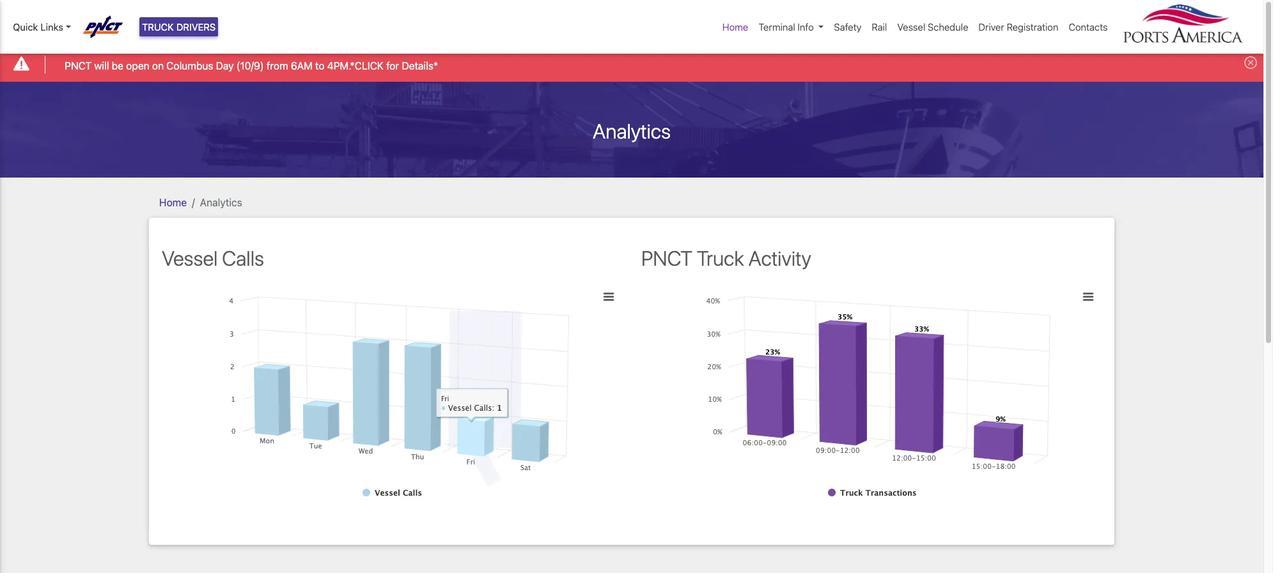 Task type: describe. For each thing, give the bounding box(es) containing it.
driver
[[979, 21, 1005, 33]]

be
[[112, 60, 124, 71]]

truck drivers
[[142, 21, 216, 33]]

pnct for pnct truck activity
[[642, 246, 693, 270]]

6am
[[291, 60, 313, 71]]

driver registration link
[[974, 15, 1064, 39]]

links
[[41, 21, 63, 33]]

(10/9)
[[237, 60, 264, 71]]

from
[[267, 60, 288, 71]]

truck drivers link
[[139, 17, 218, 37]]

rail link
[[867, 15, 893, 39]]

safety link
[[829, 15, 867, 39]]

0 horizontal spatial home link
[[159, 197, 187, 208]]

safety
[[834, 21, 862, 33]]

contacts
[[1069, 21, 1108, 33]]

vessel for vessel calls
[[162, 246, 218, 270]]

vessel schedule link
[[893, 15, 974, 39]]

drivers
[[176, 21, 216, 33]]

0 vertical spatial analytics
[[593, 119, 671, 143]]

activity
[[749, 246, 812, 270]]

4pm.*click
[[327, 60, 384, 71]]

0 vertical spatial truck
[[142, 21, 174, 33]]

columbus
[[166, 60, 213, 71]]

vessel for vessel schedule
[[898, 21, 926, 33]]

close image
[[1245, 56, 1258, 69]]

details*
[[402, 60, 438, 71]]

terminal
[[759, 21, 796, 33]]

1 horizontal spatial truck
[[697, 246, 744, 270]]

day
[[216, 60, 234, 71]]

info
[[798, 21, 814, 33]]

quick
[[13, 21, 38, 33]]

terminal info
[[759, 21, 814, 33]]

0 vertical spatial home link
[[718, 15, 754, 39]]

to
[[315, 60, 325, 71]]

quick links
[[13, 21, 63, 33]]

terminal info link
[[754, 15, 829, 39]]

driver registration
[[979, 21, 1059, 33]]

1 vertical spatial analytics
[[200, 197, 242, 208]]

open
[[126, 60, 150, 71]]

pnct will be open on columbus day (10/9) from 6am to 4pm.*click for details* alert
[[0, 47, 1264, 82]]



Task type: locate. For each thing, give the bounding box(es) containing it.
analytics
[[593, 119, 671, 143], [200, 197, 242, 208]]

0 horizontal spatial pnct
[[65, 60, 92, 71]]

registration
[[1007, 21, 1059, 33]]

1 horizontal spatial vessel
[[898, 21, 926, 33]]

0 horizontal spatial home
[[159, 197, 187, 208]]

vessel
[[898, 21, 926, 33], [162, 246, 218, 270]]

0 horizontal spatial vessel
[[162, 246, 218, 270]]

vessel right rail
[[898, 21, 926, 33]]

1 horizontal spatial analytics
[[593, 119, 671, 143]]

truck left activity
[[697, 246, 744, 270]]

home
[[723, 21, 749, 33], [159, 197, 187, 208]]

0 vertical spatial pnct
[[65, 60, 92, 71]]

rail
[[872, 21, 888, 33]]

will
[[94, 60, 109, 71]]

contacts link
[[1064, 15, 1113, 39]]

vessel schedule
[[898, 21, 969, 33]]

0 horizontal spatial analytics
[[200, 197, 242, 208]]

on
[[152, 60, 164, 71]]

pnct will be open on columbus day (10/9) from 6am to 4pm.*click for details*
[[65, 60, 438, 71]]

vessel left 'calls'
[[162, 246, 218, 270]]

vessel calls
[[162, 246, 264, 270]]

1 vertical spatial truck
[[697, 246, 744, 270]]

truck left drivers
[[142, 21, 174, 33]]

truck
[[142, 21, 174, 33], [697, 246, 744, 270]]

1 horizontal spatial pnct
[[642, 246, 693, 270]]

pnct truck activity
[[642, 246, 812, 270]]

0 horizontal spatial truck
[[142, 21, 174, 33]]

1 vertical spatial home link
[[159, 197, 187, 208]]

pnct inside alert
[[65, 60, 92, 71]]

pnct will be open on columbus day (10/9) from 6am to 4pm.*click for details* link
[[65, 58, 438, 73]]

home link
[[718, 15, 754, 39], [159, 197, 187, 208]]

calls
[[222, 246, 264, 270]]

1 horizontal spatial home
[[723, 21, 749, 33]]

1 vertical spatial vessel
[[162, 246, 218, 270]]

1 vertical spatial home
[[159, 197, 187, 208]]

quick links link
[[13, 20, 71, 34]]

1 horizontal spatial home link
[[718, 15, 754, 39]]

pnct for pnct will be open on columbus day (10/9) from 6am to 4pm.*click for details*
[[65, 60, 92, 71]]

0 vertical spatial home
[[723, 21, 749, 33]]

pnct
[[65, 60, 92, 71], [642, 246, 693, 270]]

0 vertical spatial vessel
[[898, 21, 926, 33]]

for
[[386, 60, 399, 71]]

schedule
[[928, 21, 969, 33]]

1 vertical spatial pnct
[[642, 246, 693, 270]]



Task type: vqa. For each thing, say whether or not it's contained in the screenshot.
Departure corresponding to Actual
no



